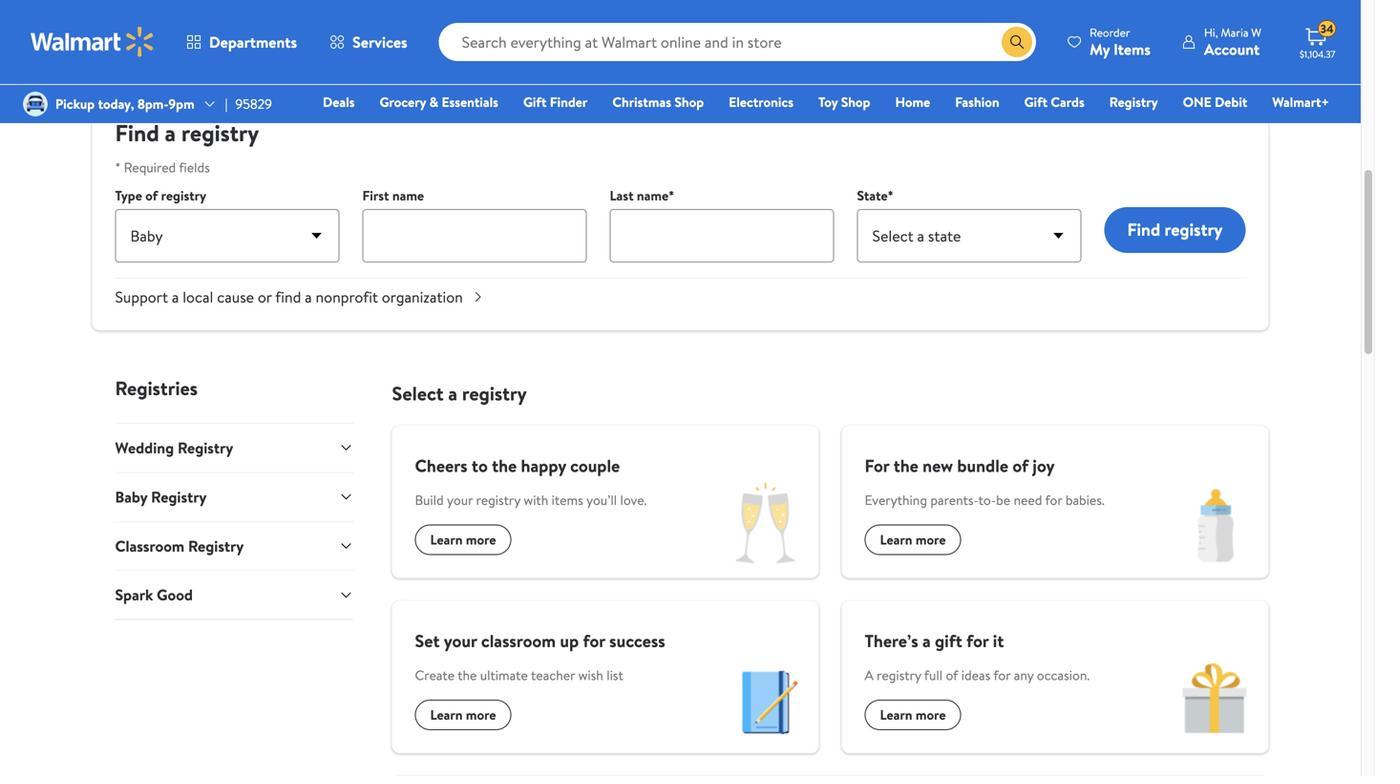 Task type: vqa. For each thing, say whether or not it's contained in the screenshot.
Learn for There's
yes



Task type: describe. For each thing, give the bounding box(es) containing it.
teacher
[[531, 666, 575, 685]]

my
[[1090, 39, 1110, 60]]

nonprofit
[[316, 286, 378, 307]]

walmart image
[[31, 27, 155, 57]]

today,
[[98, 94, 134, 113]]

95829
[[235, 94, 272, 113]]

registry for baby registry
[[151, 486, 207, 507]]

w
[[1251, 24, 1261, 41]]

find
[[275, 286, 301, 307]]

babies.
[[1066, 491, 1105, 509]]

a registry full of ideas for any occasion.
[[865, 666, 1090, 685]]

classroom registry
[[115, 536, 244, 557]]

learn more for the
[[880, 530, 946, 549]]

registry for find
[[181, 117, 259, 149]]

find a registry * required fields
[[115, 117, 259, 177]]

baby registry button
[[115, 472, 354, 521]]

first
[[362, 186, 389, 205]]

or
[[258, 286, 272, 307]]

it
[[993, 629, 1004, 653]]

toy shop
[[818, 93, 870, 111]]

a
[[865, 666, 874, 685]]

registry link
[[1101, 92, 1167, 112]]

one debit
[[1183, 93, 1247, 111]]

hi, maria w account
[[1204, 24, 1261, 60]]

registries
[[115, 375, 198, 402]]

support a local cause or find a nonprofit organization
[[115, 286, 463, 307]]

$1,104.37
[[1300, 48, 1336, 61]]

toy shop link
[[810, 92, 879, 112]]

learn more button for your
[[415, 700, 511, 731]]

there's a gift for it. a registry full of ideas for any occasion. learn more. image
[[1164, 648, 1269, 753]]

to
[[472, 454, 488, 478]]

services button
[[313, 19, 424, 65]]

reorder
[[1090, 24, 1130, 41]]

deals link
[[314, 92, 363, 112]]

more for new
[[916, 530, 946, 549]]

be
[[996, 491, 1010, 509]]

there's
[[865, 629, 918, 653]]

pickup
[[55, 94, 95, 113]]

home link
[[887, 92, 939, 112]]

your for registry
[[447, 491, 473, 509]]

for the new bundle of joy. everything parents-to-be need for babies. learn more image
[[1164, 473, 1269, 578]]

&
[[429, 93, 438, 111]]

find registry button
[[1104, 207, 1246, 253]]

gift finder link
[[515, 92, 596, 112]]

couple
[[570, 454, 620, 478]]

set
[[415, 629, 440, 653]]

happy
[[521, 454, 566, 478]]

cards
[[1051, 93, 1085, 111]]

set your classroom up for success
[[415, 629, 665, 653]]

need
[[1014, 491, 1042, 509]]

set your classroom up for success& create change. create the ultimate teacher wish list. learn more. image
[[714, 648, 819, 753]]

registry for build
[[476, 491, 520, 509]]

0 horizontal spatial of
[[145, 186, 158, 205]]

for right up
[[583, 629, 605, 653]]

build your registry with items you'll love.
[[415, 491, 647, 509]]

parents-
[[930, 491, 978, 509]]

to-
[[978, 491, 996, 509]]

cheers to the happy couple
[[415, 454, 620, 478]]

registry for type
[[161, 186, 206, 205]]

a for select
[[448, 380, 457, 407]]

find for registry
[[1127, 218, 1160, 242]]

christmas shop link
[[604, 92, 713, 112]]

pickup today, 8pm-9pm
[[55, 94, 194, 113]]

|
[[225, 94, 228, 113]]

state*
[[857, 186, 894, 205]]

support a local cause or find a nonprofit organization link
[[115, 278, 1246, 307]]

ultimate
[[480, 666, 528, 685]]

account
[[1204, 39, 1260, 60]]

gifts for life's big moments. make celebrations special with a walmart registry. create your registry. manage a registry. image
[[468, 0, 1269, 85]]

Walmart Site-Wide search field
[[439, 23, 1036, 61]]

registry inside button
[[1165, 218, 1223, 242]]

First name text field
[[362, 209, 587, 263]]

fashion
[[955, 93, 999, 111]]

name
[[392, 186, 424, 205]]

a for support
[[172, 286, 179, 307]]

spark good button
[[115, 570, 354, 619]]

gift finder
[[523, 93, 588, 111]]

name*
[[637, 186, 674, 205]]

electronics
[[729, 93, 794, 111]]

up
[[560, 629, 579, 653]]

spark good
[[115, 585, 193, 606]]

ideas
[[961, 666, 991, 685]]

list
[[607, 666, 623, 685]]

finder
[[550, 93, 588, 111]]

learn more button for the
[[865, 525, 961, 555]]

learn more for your
[[430, 706, 496, 724]]

type of registry
[[115, 186, 206, 205]]

walmart+
[[1272, 93, 1329, 111]]

learn more for a
[[880, 706, 946, 724]]

hi,
[[1204, 24, 1218, 41]]

find registry
[[1127, 218, 1223, 242]]

one debit link
[[1174, 92, 1256, 112]]

departments
[[209, 32, 297, 53]]

for the new bundle of joy
[[865, 454, 1055, 478]]

gift cards
[[1024, 93, 1085, 111]]

8pm-
[[137, 94, 168, 113]]

learn for cheers
[[430, 530, 463, 549]]

christmas
[[612, 93, 671, 111]]

learn for for
[[880, 530, 912, 549]]

services
[[352, 32, 407, 53]]

deals
[[323, 93, 355, 111]]

1 horizontal spatial the
[[492, 454, 517, 478]]



Task type: locate. For each thing, give the bounding box(es) containing it.
essentials
[[442, 93, 498, 111]]

learn more button
[[415, 525, 511, 555], [865, 525, 961, 555], [415, 700, 511, 731], [865, 700, 961, 731]]

learn more button down everything
[[865, 525, 961, 555]]

spark
[[115, 585, 153, 606]]

a left local
[[172, 286, 179, 307]]

for
[[1045, 491, 1062, 509], [583, 629, 605, 653], [967, 629, 989, 653], [994, 666, 1011, 685]]

fashion link
[[947, 92, 1008, 112]]

Search search field
[[439, 23, 1036, 61]]

for
[[865, 454, 889, 478]]

of left the joy
[[1013, 454, 1029, 478]]

grocery & essentials link
[[371, 92, 507, 112]]

more down 'ultimate'
[[466, 706, 496, 724]]

learn for set
[[430, 706, 463, 724]]

for left it
[[967, 629, 989, 653]]

registry inside dropdown button
[[188, 536, 244, 557]]

for right need
[[1045, 491, 1062, 509]]

2 gift from the left
[[1024, 93, 1048, 111]]

gift for gift finder
[[523, 93, 547, 111]]

learn down there's at the right of page
[[880, 706, 912, 724]]

your right build
[[447, 491, 473, 509]]

of right type
[[145, 186, 158, 205]]

shop right toy
[[841, 93, 870, 111]]

gift cards link
[[1016, 92, 1093, 112]]

more for the
[[466, 530, 496, 549]]

registry up baby registry dropdown button
[[178, 437, 233, 458]]

a for there's
[[922, 629, 931, 653]]

2 shop from the left
[[841, 93, 870, 111]]

learn more down everything
[[880, 530, 946, 549]]

registry
[[181, 117, 259, 149], [161, 186, 206, 205], [1165, 218, 1223, 242], [462, 380, 527, 407], [476, 491, 520, 509], [877, 666, 921, 685]]

0 horizontal spatial the
[[458, 666, 477, 685]]

find inside find a registry * required fields
[[115, 117, 159, 149]]

bundle
[[957, 454, 1008, 478]]

0 horizontal spatial shop
[[675, 93, 704, 111]]

find inside button
[[1127, 218, 1160, 242]]

the for create the ultimate teacher wish list
[[458, 666, 477, 685]]

more for classroom
[[466, 706, 496, 724]]

registry for wedding registry
[[178, 437, 233, 458]]

more for gift
[[916, 706, 946, 724]]

classroom
[[481, 629, 556, 653]]

learn down build
[[430, 530, 463, 549]]

1 horizontal spatial shop
[[841, 93, 870, 111]]

gift
[[935, 629, 962, 653]]

1 vertical spatial find
[[1127, 218, 1160, 242]]

learn more button down build
[[415, 525, 511, 555]]

registry for classroom registry
[[188, 536, 244, 557]]

registry for select
[[462, 380, 527, 407]]

a left gift
[[922, 629, 931, 653]]

*
[[115, 158, 121, 177]]

registry inside find a registry * required fields
[[181, 117, 259, 149]]

learn more down the create at the left
[[430, 706, 496, 724]]

1 vertical spatial of
[[1013, 454, 1029, 478]]

a down 9pm
[[165, 117, 176, 149]]

maria
[[1221, 24, 1249, 41]]

learn more button for a
[[865, 700, 961, 731]]

learn down everything
[[880, 530, 912, 549]]

electronics link
[[720, 92, 802, 112]]

gift inside "link"
[[523, 93, 547, 111]]

grocery
[[380, 93, 426, 111]]

34
[[1320, 21, 1334, 37]]

2 horizontal spatial the
[[894, 454, 919, 478]]

learn more down full at the right bottom of page
[[880, 706, 946, 724]]

toy
[[818, 93, 838, 111]]

0 vertical spatial find
[[115, 117, 159, 149]]

your
[[447, 491, 473, 509], [444, 629, 477, 653]]

shop for toy shop
[[841, 93, 870, 111]]

there's a gift for it
[[865, 629, 1004, 653]]

cause
[[217, 286, 254, 307]]

learn down the create at the left
[[430, 706, 463, 724]]

more down build your registry with items you'll love.
[[466, 530, 496, 549]]

1 horizontal spatial of
[[946, 666, 958, 685]]

1 vertical spatial your
[[444, 629, 477, 653]]

wedding registry button
[[115, 423, 354, 472]]

1 shop from the left
[[675, 93, 704, 111]]

select a registry
[[392, 380, 527, 407]]

classroom registry button
[[115, 521, 354, 570]]

gift left cards
[[1024, 93, 1048, 111]]

reorder my items
[[1090, 24, 1151, 60]]

fields
[[179, 158, 210, 177]]

organization
[[382, 286, 463, 307]]

learn
[[430, 530, 463, 549], [880, 530, 912, 549], [430, 706, 463, 724], [880, 706, 912, 724]]

a inside find a registry * required fields
[[165, 117, 176, 149]]

support
[[115, 286, 168, 307]]

the for for the new bundle of joy
[[894, 454, 919, 478]]

classroom
[[115, 536, 184, 557]]

everything
[[865, 491, 927, 509]]

a right find
[[305, 286, 312, 307]]

a right select on the left
[[448, 380, 457, 407]]

2 horizontal spatial of
[[1013, 454, 1029, 478]]

good
[[157, 585, 193, 606]]

the right the create at the left
[[458, 666, 477, 685]]

shop
[[675, 93, 704, 111], [841, 93, 870, 111]]

the right to at the left of the page
[[492, 454, 517, 478]]

wish
[[578, 666, 603, 685]]

first name
[[362, 186, 424, 205]]

registry right baby
[[151, 486, 207, 507]]

everything parents-to-be need for babies.
[[865, 491, 1105, 509]]

of right full at the right bottom of page
[[946, 666, 958, 685]]

the
[[492, 454, 517, 478], [894, 454, 919, 478], [458, 666, 477, 685]]

walmart+ link
[[1264, 92, 1338, 112]]

0 vertical spatial of
[[145, 186, 158, 205]]

a
[[165, 117, 176, 149], [172, 286, 179, 307], [305, 286, 312, 307], [448, 380, 457, 407], [922, 629, 931, 653]]

more down full at the right bottom of page
[[916, 706, 946, 724]]

grocery & essentials
[[380, 93, 498, 111]]

learn more button down the create at the left
[[415, 700, 511, 731]]

2 vertical spatial of
[[946, 666, 958, 685]]

wedding registry
[[115, 437, 233, 458]]

1 gift from the left
[[523, 93, 547, 111]]

learn more button for to
[[415, 525, 511, 555]]

shop for christmas shop
[[675, 93, 704, 111]]

baby registry
[[115, 486, 207, 507]]

home
[[895, 93, 930, 111]]

create the ultimate teacher wish list
[[415, 666, 623, 685]]

christmas shop
[[612, 93, 704, 111]]

learn more for to
[[430, 530, 496, 549]]

registry inside dropdown button
[[151, 486, 207, 507]]

occasion.
[[1037, 666, 1090, 685]]

success
[[609, 629, 665, 653]]

registry up spark good "dropdown button"
[[188, 536, 244, 557]]

0 horizontal spatial find
[[115, 117, 159, 149]]

last name*
[[610, 186, 674, 205]]

wedding
[[115, 437, 174, 458]]

more down parents-
[[916, 530, 946, 549]]

9pm
[[168, 94, 194, 113]]

for left any
[[994, 666, 1011, 685]]

search icon image
[[1009, 34, 1025, 50]]

new
[[923, 454, 953, 478]]

 image
[[23, 92, 48, 117]]

cheers
[[415, 454, 468, 478]]

learn for there's
[[880, 706, 912, 724]]

last
[[610, 186, 634, 205]]

0 horizontal spatial gift
[[523, 93, 547, 111]]

your for classroom
[[444, 629, 477, 653]]

find for a
[[115, 117, 159, 149]]

learn more button down full at the right bottom of page
[[865, 700, 961, 731]]

Last name* text field
[[610, 209, 834, 263]]

| 95829
[[225, 94, 272, 113]]

your right set
[[444, 629, 477, 653]]

1 horizontal spatial find
[[1127, 218, 1160, 242]]

a for find
[[165, 117, 176, 149]]

cheers to the happy couple. build your registry with items you'll love. learn more. image
[[714, 473, 819, 578]]

gift for gift cards
[[1024, 93, 1048, 111]]

0 vertical spatial your
[[447, 491, 473, 509]]

more
[[466, 530, 496, 549], [916, 530, 946, 549], [466, 706, 496, 724], [916, 706, 946, 724]]

registry down items at top
[[1109, 93, 1158, 111]]

items
[[552, 491, 583, 509]]

gift left finder
[[523, 93, 547, 111]]

learn more down build
[[430, 530, 496, 549]]

the right for
[[894, 454, 919, 478]]

learn more
[[430, 530, 496, 549], [880, 530, 946, 549], [430, 706, 496, 724], [880, 706, 946, 724]]

registry inside "dropdown button"
[[178, 437, 233, 458]]

1 horizontal spatial gift
[[1024, 93, 1048, 111]]

shop right christmas
[[675, 93, 704, 111]]

you'll
[[586, 491, 617, 509]]



